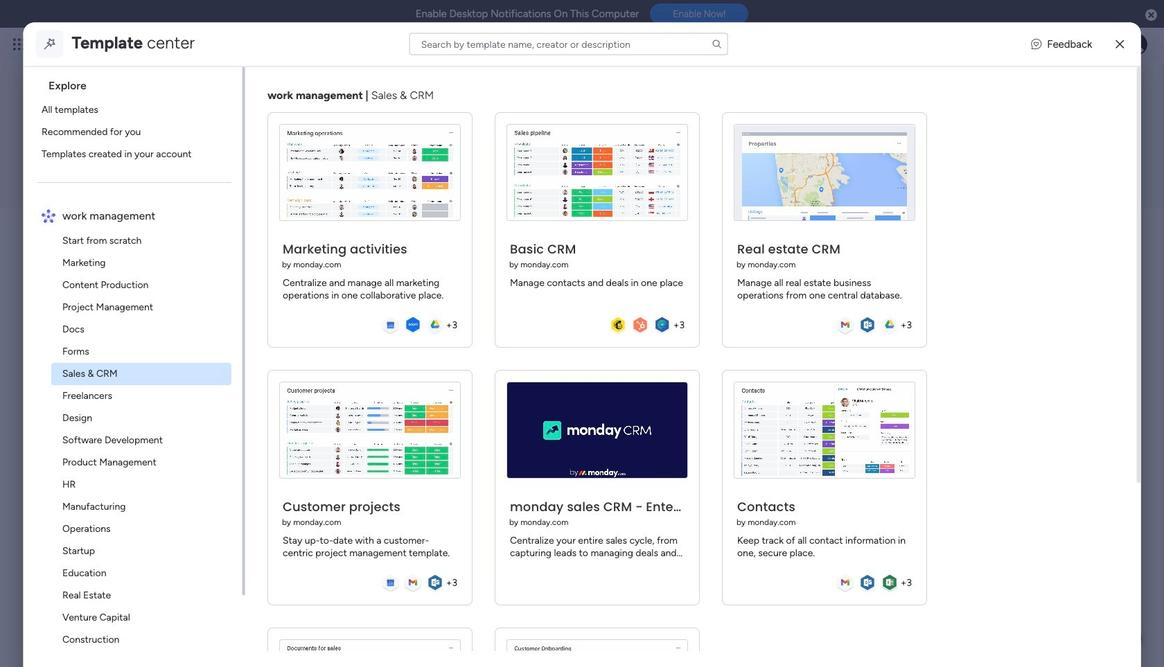 Task type: locate. For each thing, give the bounding box(es) containing it.
search image
[[712, 38, 723, 50]]

None field
[[159, 214, 972, 243]]

list box
[[29, 67, 245, 668]]

work management templates element
[[37, 230, 242, 668]]

Search by template name, creator or description search field
[[410, 33, 729, 55]]

heading
[[37, 67, 242, 98]]

None search field
[[410, 33, 729, 55]]

v2 user feedback image
[[1032, 36, 1042, 52]]

close image
[[1117, 39, 1125, 49]]

kendall parks image
[[1126, 33, 1148, 55]]



Task type: vqa. For each thing, say whether or not it's contained in the screenshot.
list box
yes



Task type: describe. For each thing, give the bounding box(es) containing it.
dapulse close image
[[1146, 8, 1158, 22]]

help image
[[1075, 37, 1089, 51]]

search everything image
[[1044, 37, 1058, 51]]

explore element
[[37, 98, 242, 165]]

select product image
[[12, 37, 26, 51]]



